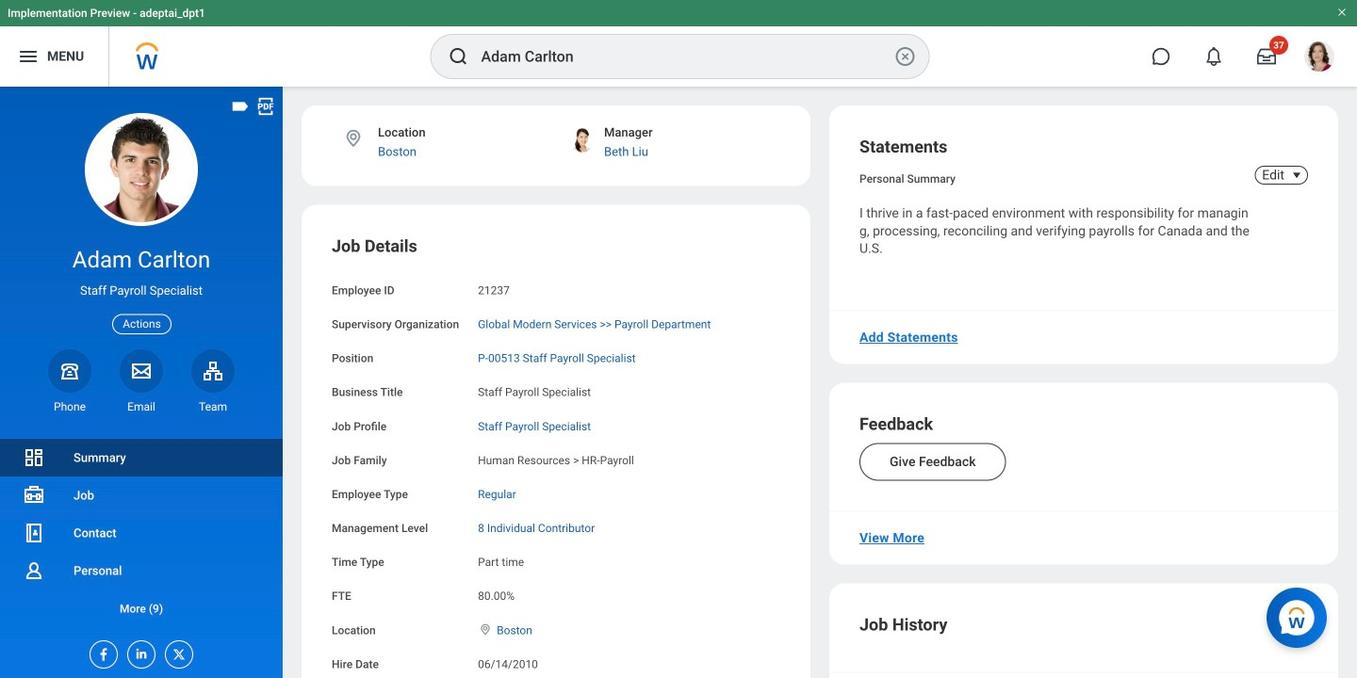Task type: describe. For each thing, give the bounding box(es) containing it.
job image
[[23, 485, 45, 507]]

email adam carlton element
[[120, 400, 163, 415]]

tag image
[[230, 96, 251, 117]]

profile logan mcneil image
[[1305, 41, 1335, 75]]

personal summary element
[[860, 169, 956, 186]]

facebook image
[[90, 642, 111, 663]]

x image
[[166, 642, 187, 663]]

summary image
[[23, 447, 45, 469]]

view printable version (pdf) image
[[255, 96, 276, 117]]

phone image
[[57, 360, 83, 383]]

search image
[[447, 45, 470, 68]]

phone adam carlton element
[[48, 400, 91, 415]]

view team image
[[202, 360, 224, 383]]

personal image
[[23, 560, 45, 583]]



Task type: vqa. For each thing, say whether or not it's contained in the screenshot.
Change Management link
no



Task type: locate. For each thing, give the bounding box(es) containing it.
inbox large image
[[1258, 47, 1276, 66]]

mail image
[[130, 360, 153, 383]]

linkedin image
[[128, 642, 149, 662]]

team adam carlton element
[[191, 400, 235, 415]]

location image
[[343, 128, 364, 149]]

notifications large image
[[1205, 47, 1224, 66]]

part time element
[[478, 553, 524, 569]]

justify image
[[17, 45, 40, 68]]

close environment banner image
[[1337, 7, 1348, 18]]

group
[[332, 235, 781, 679]]

caret down image
[[1286, 168, 1308, 183]]

banner
[[0, 0, 1357, 87]]

navigation pane region
[[0, 87, 283, 679]]

list
[[0, 439, 283, 628]]

location image
[[478, 623, 493, 637]]

x circle image
[[894, 45, 917, 68]]

Search Workday  search field
[[481, 36, 890, 77]]

contact image
[[23, 522, 45, 545]]



